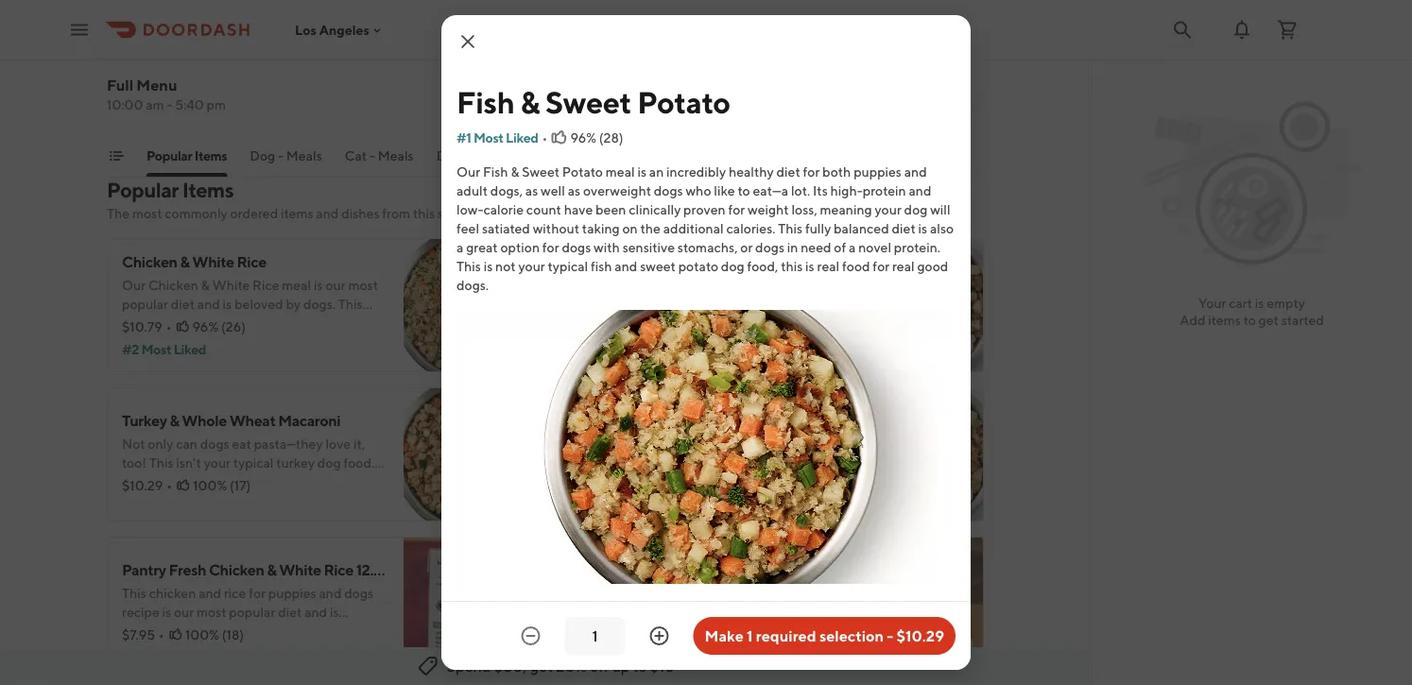 Task type: vqa. For each thing, say whether or not it's contained in the screenshot.
bottommost 30
no



Task type: describe. For each thing, give the bounding box(es) containing it.
potato
[[678, 259, 718, 274]]

#1 inside fish & sweet potato dialog
[[457, 130, 471, 146]]

not
[[495, 259, 516, 274]]

menu
[[136, 76, 177, 94]]

who
[[686, 183, 711, 199]]

pantry for pantry fresh beef & russet potato 12.5 oz
[[568, 561, 612, 579]]

notification bell image
[[1231, 18, 1253, 41]]

close fish & sweet potato image
[[457, 30, 479, 53]]

will
[[930, 202, 951, 217]]

sensitive
[[623, 240, 675, 255]]

1 vertical spatial fish & sweet potato
[[568, 402, 701, 420]]

empty
[[1267, 295, 1305, 311]]

turkey & whole wheat macaroni image
[[404, 388, 538, 522]]

1 horizontal spatial this
[[778, 221, 803, 236]]

food
[[842, 259, 870, 274]]

calorie
[[483, 202, 524, 217]]

calories.
[[726, 221, 776, 236]]

#2 most liked
[[122, 342, 206, 357]]

is left the an
[[638, 164, 647, 180]]

in
[[787, 240, 798, 255]]

is left not
[[484, 259, 493, 274]]

1 as from the left
[[525, 183, 538, 199]]

oz for pantry fresh chicken & white rice 12.5 oz
[[385, 561, 401, 579]]

- for dog - retail
[[566, 148, 571, 164]]

most for chicken & white rice
[[141, 342, 171, 357]]

am
[[146, 97, 164, 112]]

0 vertical spatial beef
[[568, 253, 600, 271]]

wheat
[[229, 412, 275, 430]]

items inside popular items the most commonly ordered items and dishes from this store
[[281, 206, 313, 221]]

liked for beef & russet potato
[[620, 342, 652, 357]]

0 horizontal spatial dogs
[[562, 240, 591, 255]]

meal
[[606, 164, 635, 180]]

angeles
[[319, 22, 369, 38]]

fish inside our fish & sweet potato meal is an incredibly healthy diet for both puppies and adult dogs, as well as overweight dogs who like to eat—a lot. its high-protein and low-calorie count have been clinically proven for weight loss, meaning your dog will feel satiated without taking on the additional calories. this fully balanced diet is also a great option for dogs with sensitive stomachs, or dogs in need of a novel protein. this is not your typical fish and sweet potato dog food, this is real food for real good dogs.
[[483, 164, 508, 180]]

pantry fresh chicken & white rice 12.5 oz image
[[404, 537, 538, 671]]

100% left "(11)"
[[633, 627, 668, 643]]

meals for cat - meals
[[378, 148, 414, 164]]

cart
[[1229, 295, 1252, 311]]

items for popular items the most commonly ordered items and dishes from this store
[[182, 178, 234, 202]]

cat - meals
[[345, 148, 414, 164]]

count
[[526, 202, 561, 217]]

your
[[1199, 295, 1226, 311]]

1 vertical spatial your
[[518, 259, 545, 274]]

macaroni
[[278, 412, 341, 430]]

our
[[457, 164, 480, 180]]

weight
[[748, 202, 789, 217]]

good
[[917, 259, 948, 274]]

2 real from the left
[[892, 259, 915, 274]]

food,
[[747, 259, 778, 274]]

up
[[612, 657, 630, 675]]

low-
[[457, 202, 483, 217]]

to for spend $50, get 20% off up to $15
[[633, 657, 647, 675]]

los
[[295, 22, 317, 38]]

for down novel
[[873, 259, 890, 274]]

increase quantity by 1 image
[[648, 625, 671, 647]]

#3
[[568, 342, 585, 357]]

protein
[[863, 183, 906, 199]]

chicken & white rice image
[[404, 238, 538, 372]]

off
[[590, 657, 609, 675]]

100% (11)
[[633, 627, 689, 643]]

loss,
[[792, 202, 817, 217]]

add for fish & sweet potato
[[935, 487, 961, 503]]

items inside your cart is empty add items to get started
[[1208, 312, 1241, 328]]

get inside your cart is empty add items to get started
[[1259, 312, 1279, 328]]

and up protein
[[904, 164, 927, 180]]

size choice
[[457, 601, 534, 619]]

dogs,
[[490, 183, 523, 199]]

#3 most liked
[[568, 342, 652, 357]]

$10.29 • for fish
[[568, 468, 618, 484]]

decrease quantity by 1 image
[[519, 625, 542, 647]]

0 vertical spatial your
[[875, 202, 902, 217]]

selection
[[819, 627, 884, 645]]

$10.79 •
[[122, 319, 172, 335]]

$11.79
[[568, 319, 604, 335]]

• inside fish & sweet potato dialog
[[542, 130, 548, 146]]

Item Search search field
[[712, 89, 969, 110]]

add button for beef & russet potato
[[924, 331, 973, 361]]

your cart is empty add items to get started
[[1180, 295, 1324, 328]]

liked inside fish & sweet potato dialog
[[506, 130, 538, 146]]

potato down the additional
[[663, 253, 708, 271]]

0 vertical spatial rice
[[237, 253, 266, 271]]

lot.
[[791, 183, 810, 199]]

this inside popular items the most commonly ordered items and dishes from this store
[[413, 206, 435, 221]]

fish & sweet potato inside dialog
[[457, 84, 730, 120]]

option
[[500, 240, 540, 255]]

$10.29 • for turkey
[[122, 478, 172, 493]]

for down like
[[728, 202, 745, 217]]

(28) inside fish & sweet potato dialog
[[599, 130, 624, 146]]

2 vertical spatial fish
[[568, 402, 596, 420]]

• for chicken & white rice
[[166, 319, 172, 335]]

great
[[466, 240, 498, 255]]

satiated
[[482, 221, 530, 236]]

(11)
[[670, 627, 689, 643]]

2 vertical spatial sweet
[[611, 402, 653, 420]]

100% (18)
[[185, 627, 244, 643]]

spend
[[447, 657, 491, 675]]

is left also
[[918, 221, 927, 236]]

pantry fresh chicken & white rice 12.5 oz
[[122, 561, 401, 579]]

meaning
[[820, 202, 872, 217]]

eat—a
[[753, 183, 788, 199]]

add for pantry fresh beef & russet potato 12.5 oz
[[935, 637, 961, 652]]

1 horizontal spatial chicken
[[209, 561, 264, 579]]

los angeles button
[[295, 22, 385, 38]]

retail
[[574, 148, 609, 164]]

(18)
[[222, 627, 244, 643]]

like
[[714, 183, 735, 199]]

adult
[[457, 183, 488, 199]]

#1 most liked inside fish & sweet potato dialog
[[457, 130, 538, 146]]

balanced
[[834, 221, 889, 236]]

(17)
[[230, 478, 251, 493]]

1 vertical spatial (28)
[[668, 468, 692, 484]]

to for your cart is empty add items to get started
[[1244, 312, 1256, 328]]

1
[[747, 627, 753, 645]]

its
[[813, 183, 828, 199]]

or
[[740, 240, 753, 255]]

0 horizontal spatial white
[[192, 253, 234, 271]]

on
[[622, 221, 638, 236]]

cat - meals button
[[345, 147, 414, 177]]

5:40
[[175, 97, 204, 112]]

the
[[640, 221, 661, 236]]

- for cat - meals
[[369, 148, 375, 164]]

turkey & whole wheat macaroni
[[122, 412, 341, 430]]

novel
[[858, 240, 891, 255]]

required
[[756, 627, 816, 645]]

dog for dog - snacks
[[436, 148, 462, 164]]

$10.79
[[122, 319, 162, 335]]

0 horizontal spatial russet
[[614, 253, 660, 271]]

• for pantry fresh chicken & white rice 12.5 oz
[[159, 627, 164, 643]]

$7.95 •
[[122, 627, 164, 643]]

potato inside our fish & sweet potato meal is an incredibly healthy diet for both puppies and adult dogs, as well as overweight dogs who like to eat—a lot. its high-protein and low-calorie count have been clinically proven for weight loss, meaning your dog will feel satiated without taking on the additional calories. this fully balanced diet is also a great option for dogs with sensitive stomachs, or dogs in need of a novel protein. this is not your typical fish and sweet potato dog food, this is real food for real good dogs.
[[562, 164, 603, 180]]

1 vertical spatial beef
[[655, 561, 687, 579]]

dog - retail
[[538, 148, 609, 164]]

$7.95
[[122, 627, 155, 643]]

$10.29 for turkey
[[122, 478, 163, 493]]

- for dog - snacks
[[464, 148, 470, 164]]

12.5 for potato
[[798, 561, 824, 579]]

most inside fish & sweet potato dialog
[[473, 130, 503, 146]]

2 as from the left
[[568, 183, 580, 199]]

clinically
[[629, 202, 681, 217]]

add for beef & russet potato
[[935, 338, 961, 354]]

1 horizontal spatial russet
[[701, 561, 747, 579]]

• for fish & sweet potato
[[613, 468, 618, 484]]

dishes
[[341, 206, 379, 221]]

fish
[[591, 259, 612, 274]]

pantry fresh beef & russet potato 12.5 oz
[[568, 561, 842, 579]]



Task type: locate. For each thing, give the bounding box(es) containing it.
- right am
[[167, 97, 172, 112]]

beef & russet potato image
[[850, 238, 984, 372]]

0 vertical spatial white
[[192, 253, 234, 271]]

96% (28) inside fish & sweet potato dialog
[[570, 130, 624, 146]]

100%
[[634, 319, 668, 335], [193, 478, 227, 493], [185, 627, 219, 643], [633, 627, 668, 643]]

0 horizontal spatial as
[[525, 183, 538, 199]]

0 horizontal spatial 12.5
[[356, 561, 382, 579]]

dog left will
[[904, 202, 928, 217]]

add
[[1180, 312, 1206, 328], [489, 338, 515, 354], [935, 338, 961, 354], [935, 487, 961, 503], [935, 637, 961, 652]]

0 horizontal spatial get
[[530, 657, 553, 675]]

whole
[[182, 412, 227, 430]]

10:00
[[107, 97, 143, 112]]

sweet
[[545, 84, 632, 120], [522, 164, 560, 180], [611, 402, 653, 420]]

this up dogs.
[[457, 259, 481, 274]]

as
[[525, 183, 538, 199], [568, 183, 580, 199]]

1 horizontal spatial get
[[1259, 312, 1279, 328]]

need
[[801, 240, 831, 255]]

1 horizontal spatial meals
[[378, 148, 414, 164]]

3 dog from the left
[[538, 148, 563, 164]]

$15
[[650, 657, 674, 675]]

your down option
[[518, 259, 545, 274]]

100% for whole
[[193, 478, 227, 493]]

dog inside button
[[250, 148, 275, 164]]

diet up protein.
[[892, 221, 916, 236]]

most for beef & russet potato
[[587, 342, 617, 357]]

0 horizontal spatial dog
[[721, 259, 745, 274]]

dog for dog - retail
[[538, 148, 563, 164]]

1 horizontal spatial beef
[[655, 561, 687, 579]]

1 horizontal spatial oz
[[827, 561, 842, 579]]

1 real from the left
[[817, 259, 840, 274]]

#1
[[457, 130, 471, 146], [568, 491, 583, 507]]

full menu 10:00 am - 5:40 pm
[[107, 76, 226, 112]]

0 horizontal spatial 96%
[[192, 319, 219, 335]]

2 vertical spatial 96%
[[639, 468, 665, 484]]

dog - meals button
[[250, 147, 322, 177]]

1 vertical spatial to
[[1244, 312, 1256, 328]]

full
[[107, 76, 133, 94]]

beef down taking
[[568, 253, 600, 271]]

healthy
[[729, 164, 774, 180]]

cat
[[345, 148, 367, 164]]

1 vertical spatial fish
[[483, 164, 508, 180]]

0 horizontal spatial $10.29
[[122, 478, 163, 493]]

high-
[[830, 183, 863, 199]]

(28)
[[599, 130, 624, 146], [668, 468, 692, 484]]

potato down (24)
[[656, 402, 701, 420]]

to right up
[[633, 657, 647, 675]]

oz left the pantry fresh chicken & white rice 12.5 oz image
[[385, 561, 401, 579]]

- inside button
[[278, 148, 284, 164]]

stomachs,
[[678, 240, 738, 255]]

oz
[[385, 561, 401, 579], [827, 561, 842, 579]]

and left dishes
[[316, 206, 339, 221]]

(24)
[[671, 319, 696, 335]]

1 horizontal spatial white
[[279, 561, 321, 579]]

dog up our
[[436, 148, 462, 164]]

0 vertical spatial this
[[778, 221, 803, 236]]

potato down retail at the top left of page
[[562, 164, 603, 180]]

our fish & sweet potato meal is an incredibly healthy diet for both puppies and adult dogs, as well as overweight dogs who like to eat—a lot. its high-protein and low-calorie count have been clinically proven for weight loss, meaning your dog will feel satiated without taking on the additional calories. this fully balanced diet is also a great option for dogs with sensitive stomachs, or dogs in need of a novel protein. this is not your typical fish and sweet potato dog food, this is real food for real good dogs.
[[457, 164, 954, 293]]

0 horizontal spatial #1
[[457, 130, 471, 146]]

pantry up $7.95 • at bottom
[[122, 561, 166, 579]]

1 horizontal spatial pantry
[[568, 561, 612, 579]]

items down pm
[[194, 148, 227, 164]]

2 pantry from the left
[[568, 561, 612, 579]]

this
[[413, 206, 435, 221], [781, 259, 803, 274]]

this
[[778, 221, 803, 236], [457, 259, 481, 274]]

$11.79 •
[[568, 319, 613, 335]]

1 horizontal spatial #1
[[568, 491, 583, 507]]

beef up "(11)"
[[655, 561, 687, 579]]

as left well
[[525, 183, 538, 199]]

96% for fish & sweet potato
[[639, 468, 665, 484]]

to right like
[[738, 183, 750, 199]]

1 vertical spatial items
[[182, 178, 234, 202]]

- left retail at the top left of page
[[566, 148, 571, 164]]

1 vertical spatial 96%
[[192, 319, 219, 335]]

add button for chicken & white rice
[[478, 331, 526, 361]]

without
[[533, 221, 579, 236]]

1 vertical spatial white
[[279, 561, 321, 579]]

- right selection
[[887, 627, 893, 645]]

dogs up food,
[[755, 240, 785, 255]]

add button for fish & sweet potato
[[924, 480, 973, 510]]

0 horizontal spatial fresh
[[169, 561, 206, 579]]

fish & sweet potato image
[[850, 388, 984, 522]]

0 horizontal spatial a
[[457, 240, 464, 255]]

meals inside button
[[286, 148, 322, 164]]

this down in
[[781, 259, 803, 274]]

fish down #3
[[568, 402, 596, 420]]

meals right cat
[[378, 148, 414, 164]]

0 vertical spatial to
[[738, 183, 750, 199]]

fish down snacks
[[483, 164, 508, 180]]

make 1 required selection - $10.29
[[705, 627, 944, 645]]

2 meals from the left
[[378, 148, 414, 164]]

meals
[[286, 148, 322, 164], [378, 148, 414, 164]]

1 vertical spatial #1 most liked
[[568, 491, 650, 507]]

$10.29 inside button
[[897, 627, 944, 645]]

1 vertical spatial dog
[[721, 259, 745, 274]]

1 horizontal spatial dog
[[904, 202, 928, 217]]

sweet
[[640, 259, 676, 274]]

1 horizontal spatial fresh
[[615, 561, 652, 579]]

to
[[738, 183, 750, 199], [1244, 312, 1256, 328], [633, 657, 647, 675]]

dog for dog - meals
[[250, 148, 275, 164]]

1 horizontal spatial diet
[[892, 221, 916, 236]]

russet up make
[[701, 561, 747, 579]]

0 vertical spatial (28)
[[599, 130, 624, 146]]

snacks
[[473, 148, 515, 164]]

turkey
[[122, 412, 167, 430]]

1 horizontal spatial as
[[568, 183, 580, 199]]

1 horizontal spatial dogs
[[654, 183, 683, 199]]

1 horizontal spatial this
[[781, 259, 803, 274]]

1 horizontal spatial dog
[[436, 148, 462, 164]]

a
[[457, 240, 464, 255], [849, 240, 856, 255]]

2 horizontal spatial dog
[[538, 148, 563, 164]]

100% left (17)
[[193, 478, 227, 493]]

1 a from the left
[[457, 240, 464, 255]]

meals up popular items the most commonly ordered items and dishes from this store
[[286, 148, 322, 164]]

sweet inside our fish & sweet potato meal is an incredibly healthy diet for both puppies and adult dogs, as well as overweight dogs who like to eat—a lot. its high-protein and low-calorie count have been clinically proven for weight loss, meaning your dog will feel satiated without taking on the additional calories. this fully balanced diet is also a great option for dogs with sensitive stomachs, or dogs in need of a novel protein. this is not your typical fish and sweet potato dog food, this is real food for real good dogs.
[[522, 164, 560, 180]]

1 vertical spatial chicken
[[209, 561, 264, 579]]

dogs up typical
[[562, 240, 591, 255]]

1 vertical spatial diet
[[892, 221, 916, 236]]

potato up incredibly
[[637, 84, 730, 120]]

2 horizontal spatial dogs
[[755, 240, 785, 255]]

from
[[382, 206, 410, 221]]

0 horizontal spatial your
[[518, 259, 545, 274]]

& inside our fish & sweet potato meal is an incredibly healthy diet for both puppies and adult dogs, as well as overweight dogs who like to eat—a lot. its high-protein and low-calorie count have been clinically proven for weight loss, meaning your dog will feel satiated without taking on the additional calories. this fully balanced diet is also a great option for dogs with sensitive stomachs, or dogs in need of a novel protein. this is not your typical fish and sweet potato dog food, this is real food for real good dogs.
[[511, 164, 519, 180]]

96% (26)
[[192, 319, 246, 335]]

1 12.5 from the left
[[356, 561, 382, 579]]

1 vertical spatial items
[[1208, 312, 1241, 328]]

#1 most liked
[[457, 130, 538, 146], [568, 491, 650, 507]]

popular items the most commonly ordered items and dishes from this store
[[107, 178, 468, 221]]

los angeles
[[295, 22, 369, 38]]

0 horizontal spatial this
[[413, 206, 435, 221]]

taking
[[582, 221, 620, 236]]

get left 20%
[[530, 657, 553, 675]]

- right cat
[[369, 148, 375, 164]]

to inside our fish & sweet potato meal is an incredibly healthy diet for both puppies and adult dogs, as well as overweight dogs who like to eat—a lot. its high-protein and low-calorie count have been clinically proven for weight loss, meaning your dog will feel satiated without taking on the additional calories. this fully balanced diet is also a great option for dogs with sensitive stomachs, or dogs in need of a novel protein. this is not your typical fish and sweet potato dog food, this is real food for real good dogs.
[[738, 183, 750, 199]]

potato
[[637, 84, 730, 120], [562, 164, 603, 180], [663, 253, 708, 271], [656, 402, 701, 420], [750, 561, 795, 579]]

1 horizontal spatial a
[[849, 240, 856, 255]]

fully
[[805, 221, 831, 236]]

with
[[594, 240, 620, 255]]

your down protein
[[875, 202, 902, 217]]

1 vertical spatial popular
[[107, 178, 178, 202]]

protein.
[[894, 240, 940, 255]]

fresh up 100% (18)
[[169, 561, 206, 579]]

0 horizontal spatial oz
[[385, 561, 401, 579]]

0 vertical spatial fish & sweet potato
[[457, 84, 730, 120]]

0 horizontal spatial $10.29 •
[[122, 478, 172, 493]]

to down cart
[[1244, 312, 1256, 328]]

fish up snacks
[[457, 84, 515, 120]]

100% (17)
[[193, 478, 251, 493]]

an
[[649, 164, 664, 180]]

meals inside button
[[378, 148, 414, 164]]

chicken
[[122, 253, 177, 271], [209, 561, 264, 579]]

open menu image
[[68, 18, 91, 41]]

chicken up the (18)
[[209, 561, 264, 579]]

for down without in the left of the page
[[542, 240, 559, 255]]

spend $50, get 20% off up to $15
[[447, 657, 674, 675]]

100% left the (18)
[[185, 627, 219, 643]]

• for turkey & whole wheat macaroni
[[167, 478, 172, 493]]

96% inside fish & sweet potato dialog
[[570, 130, 596, 146]]

1 horizontal spatial real
[[892, 259, 915, 274]]

popular for popular items
[[147, 148, 192, 164]]

oz for pantry fresh beef & russet potato 12.5 oz
[[827, 561, 842, 579]]

oz up make 1 required selection - $10.29 button
[[827, 561, 842, 579]]

items down your
[[1208, 312, 1241, 328]]

Current quantity is 1 number field
[[576, 626, 614, 647]]

is inside your cart is empty add items to get started
[[1255, 295, 1264, 311]]

0 vertical spatial #1
[[457, 130, 471, 146]]

and up will
[[909, 183, 931, 199]]

this up in
[[778, 221, 803, 236]]

popular
[[147, 148, 192, 164], [107, 178, 178, 202]]

0 vertical spatial get
[[1259, 312, 1279, 328]]

diet
[[777, 164, 800, 180], [892, 221, 916, 236]]

feel
[[457, 221, 479, 236]]

1 dog from the left
[[250, 148, 275, 164]]

for up "its"
[[803, 164, 820, 180]]

96% for chicken & white rice
[[192, 319, 219, 335]]

1 oz from the left
[[385, 561, 401, 579]]

popular items
[[147, 148, 227, 164]]

pantry for pantry fresh chicken & white rice 12.5 oz
[[122, 561, 166, 579]]

96%
[[570, 130, 596, 146], [192, 319, 219, 335], [639, 468, 665, 484]]

100% for chicken
[[185, 627, 219, 643]]

puppies
[[854, 164, 902, 180]]

real down the of
[[817, 259, 840, 274]]

a down the feel
[[457, 240, 464, 255]]

1 vertical spatial this
[[457, 259, 481, 274]]

to inside your cart is empty add items to get started
[[1244, 312, 1256, 328]]

0 items, open order cart image
[[1276, 18, 1299, 41]]

0 horizontal spatial to
[[633, 657, 647, 675]]

and right fish
[[615, 259, 637, 274]]

- for dog - meals
[[278, 148, 284, 164]]

0 vertical spatial fish
[[457, 84, 515, 120]]

started
[[1281, 312, 1324, 328]]

dog up well
[[538, 148, 563, 164]]

0 vertical spatial diet
[[777, 164, 800, 180]]

pantry up $8.45
[[568, 561, 612, 579]]

1 horizontal spatial 12.5
[[798, 561, 824, 579]]

12.5
[[356, 561, 382, 579], [798, 561, 824, 579]]

0 vertical spatial 96%
[[570, 130, 596, 146]]

get down "empty"
[[1259, 312, 1279, 328]]

2 a from the left
[[849, 240, 856, 255]]

fish & sweet potato up retail at the top left of page
[[457, 84, 730, 120]]

1 horizontal spatial your
[[875, 202, 902, 217]]

0 vertical spatial russet
[[614, 253, 660, 271]]

• for beef & russet potato
[[608, 319, 613, 335]]

white
[[192, 253, 234, 271], [279, 561, 321, 579]]

is down need
[[805, 259, 815, 274]]

0 horizontal spatial diet
[[777, 164, 800, 180]]

100% for russet
[[634, 319, 668, 335]]

as up 'have'
[[568, 183, 580, 199]]

0 horizontal spatial pantry
[[122, 561, 166, 579]]

your
[[875, 202, 902, 217], [518, 259, 545, 274]]

20%
[[556, 657, 587, 675]]

proven
[[683, 202, 726, 217]]

a right the of
[[849, 240, 856, 255]]

fish & sweet potato down #3 most liked on the left
[[568, 402, 701, 420]]

1 vertical spatial russet
[[701, 561, 747, 579]]

1 horizontal spatial (28)
[[668, 468, 692, 484]]

1 vertical spatial this
[[781, 259, 803, 274]]

sweet up retail at the top left of page
[[545, 84, 632, 120]]

popular inside popular items the most commonly ordered items and dishes from this store
[[107, 178, 178, 202]]

1 horizontal spatial $10.29
[[568, 468, 609, 484]]

12.5 for rice
[[356, 561, 382, 579]]

overweight
[[583, 183, 651, 199]]

0 horizontal spatial (28)
[[599, 130, 624, 146]]

- inside full menu 10:00 am - 5:40 pm
[[167, 97, 172, 112]]

(26)
[[221, 319, 246, 335]]

2 horizontal spatial to
[[1244, 312, 1256, 328]]

dog down or
[[721, 259, 745, 274]]

pantry fresh beef & russet potato 12.5 oz image
[[850, 537, 984, 671]]

1 vertical spatial #1
[[568, 491, 583, 507]]

beef
[[568, 253, 600, 271], [655, 561, 687, 579]]

2 vertical spatial to
[[633, 657, 647, 675]]

0 horizontal spatial 96% (28)
[[570, 130, 624, 146]]

add inside your cart is empty add items to get started
[[1180, 312, 1206, 328]]

2 oz from the left
[[827, 561, 842, 579]]

meals for dog - meals
[[286, 148, 322, 164]]

2 horizontal spatial 96%
[[639, 468, 665, 484]]

0 vertical spatial dog
[[904, 202, 928, 217]]

#2
[[122, 342, 139, 357]]

1 horizontal spatial to
[[738, 183, 750, 199]]

dog up popular items the most commonly ordered items and dishes from this store
[[250, 148, 275, 164]]

1 vertical spatial rice
[[324, 561, 353, 579]]

make 1 required selection - $10.29 button
[[693, 617, 956, 655]]

•
[[542, 130, 548, 146], [166, 319, 172, 335], [608, 319, 613, 335], [613, 468, 618, 484], [167, 478, 172, 493], [159, 627, 164, 643]]

fresh up 100% (11)
[[615, 561, 652, 579]]

popular for popular items the most commonly ordered items and dishes from this store
[[107, 178, 178, 202]]

0 horizontal spatial this
[[457, 259, 481, 274]]

liked for fish & sweet potato
[[617, 491, 650, 507]]

2 12.5 from the left
[[798, 561, 824, 579]]

items for popular items
[[194, 148, 227, 164]]

fresh for beef
[[615, 561, 652, 579]]

2 horizontal spatial $10.29
[[897, 627, 944, 645]]

1 horizontal spatial $10.29 •
[[568, 468, 618, 484]]

- up our
[[464, 148, 470, 164]]

0 vertical spatial #1 most liked
[[457, 130, 538, 146]]

add button for pantry fresh beef & russet potato 12.5 oz
[[924, 630, 973, 660]]

fish & sweet potato dialog
[[441, 15, 971, 685]]

1 horizontal spatial #1 most liked
[[568, 491, 650, 507]]

2 dog from the left
[[436, 148, 462, 164]]

sweet up well
[[522, 164, 560, 180]]

-
[[167, 97, 172, 112], [278, 148, 284, 164], [369, 148, 375, 164], [464, 148, 470, 164], [566, 148, 571, 164], [887, 627, 893, 645]]

0 vertical spatial this
[[413, 206, 435, 221]]

typical
[[548, 259, 588, 274]]

$10.29
[[568, 468, 609, 484], [122, 478, 163, 493], [897, 627, 944, 645]]

2 fresh from the left
[[615, 561, 652, 579]]

$10.29 for fish
[[568, 468, 609, 484]]

items inside popular items the most commonly ordered items and dishes from this store
[[182, 178, 234, 202]]

1 horizontal spatial 96% (28)
[[639, 468, 692, 484]]

dogs down the an
[[654, 183, 683, 199]]

0 horizontal spatial beef
[[568, 253, 600, 271]]

add for chicken & white rice
[[489, 338, 515, 354]]

additional
[[663, 221, 724, 236]]

1 vertical spatial 96% (28)
[[639, 468, 692, 484]]

- inside fish & sweet potato dialog
[[887, 627, 893, 645]]

liked
[[506, 130, 538, 146], [174, 342, 206, 357], [620, 342, 652, 357], [617, 491, 650, 507]]

0 vertical spatial chicken
[[122, 253, 177, 271]]

diet up lot. on the top right of page
[[777, 164, 800, 180]]

the
[[107, 206, 130, 221]]

and inside popular items the most commonly ordered items and dishes from this store
[[316, 206, 339, 221]]

1 pantry from the left
[[122, 561, 166, 579]]

most for fish & sweet potato
[[585, 491, 615, 507]]

fresh for chicken
[[169, 561, 206, 579]]

1 horizontal spatial rice
[[324, 561, 353, 579]]

0 vertical spatial sweet
[[545, 84, 632, 120]]

both
[[822, 164, 851, 180]]

popular down am
[[147, 148, 192, 164]]

0 vertical spatial items
[[281, 206, 313, 221]]

this right 'from'
[[413, 206, 435, 221]]

is right cart
[[1255, 295, 1264, 311]]

real down protein.
[[892, 259, 915, 274]]

rice
[[237, 253, 266, 271], [324, 561, 353, 579]]

dog
[[250, 148, 275, 164], [436, 148, 462, 164], [538, 148, 563, 164]]

pm
[[207, 97, 226, 112]]

1 vertical spatial get
[[530, 657, 553, 675]]

chicken down most
[[122, 253, 177, 271]]

1 fresh from the left
[[169, 561, 206, 579]]

items up commonly
[[182, 178, 234, 202]]

also
[[930, 221, 954, 236]]

popular up most
[[107, 178, 178, 202]]

- up popular items the most commonly ordered items and dishes from this store
[[278, 148, 284, 164]]

1 horizontal spatial items
[[1208, 312, 1241, 328]]

1 meals from the left
[[286, 148, 322, 164]]

liked for chicken & white rice
[[174, 342, 206, 357]]

0 horizontal spatial chicken
[[122, 253, 177, 271]]

0 horizontal spatial real
[[817, 259, 840, 274]]

dog - snacks
[[436, 148, 515, 164]]

100% left (24)
[[634, 319, 668, 335]]

potato up the required
[[750, 561, 795, 579]]

sweet down #3 most liked on the left
[[611, 402, 653, 420]]

items right ordered
[[281, 206, 313, 221]]

this inside our fish & sweet potato meal is an incredibly healthy diet for both puppies and adult dogs, as well as overweight dogs who like to eat—a lot. its high-protein and low-calorie count have been clinically proven for weight loss, meaning your dog will feel satiated without taking on the additional calories. this fully balanced diet is also a great option for dogs with sensitive stomachs, or dogs in need of a novel protein. this is not your typical fish and sweet potato dog food, this is real food for real good dogs.
[[781, 259, 803, 274]]

russet down on
[[614, 253, 660, 271]]



